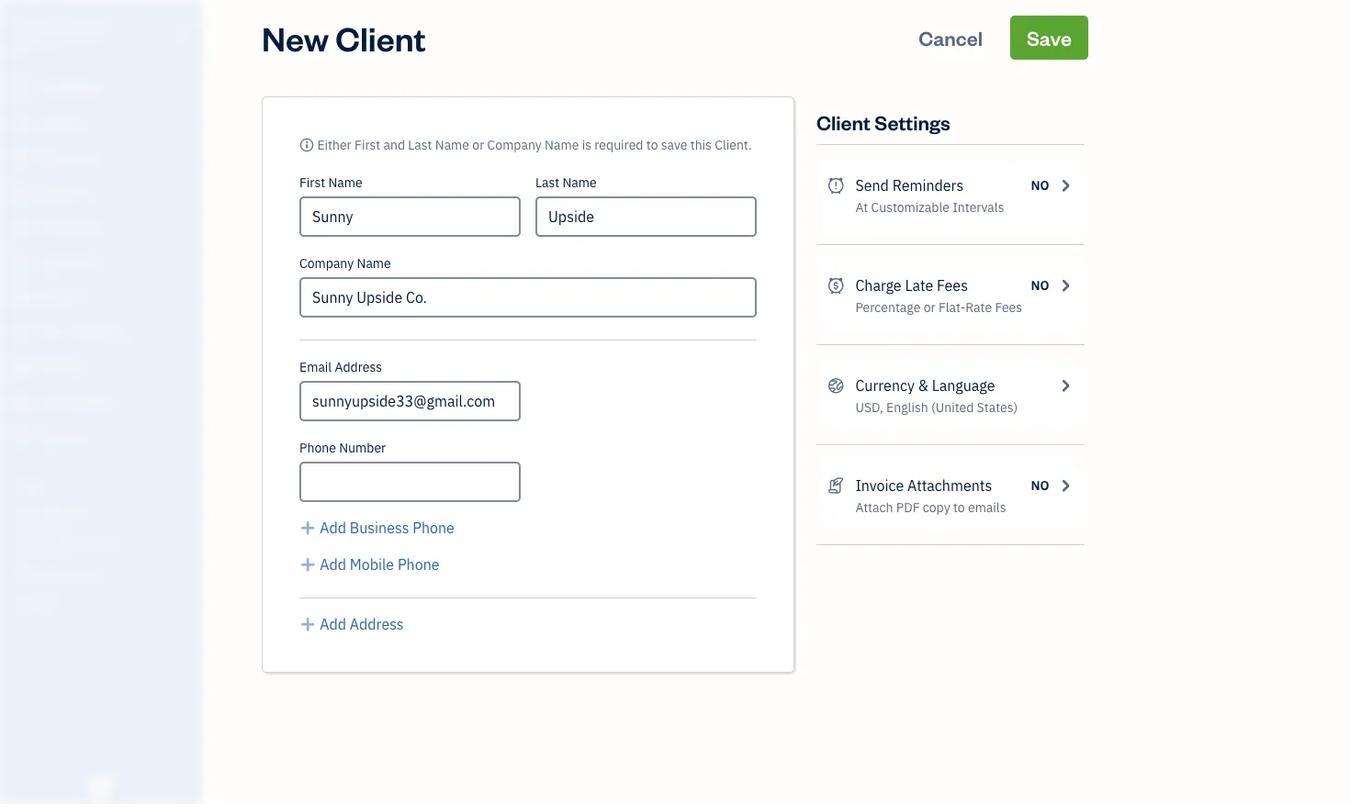 Task type: describe. For each thing, give the bounding box(es) containing it.
1 vertical spatial to
[[953, 499, 965, 516]]

primary image
[[299, 136, 314, 153]]

emails
[[968, 499, 1006, 516]]

pdf
[[896, 499, 920, 516]]

late
[[905, 276, 934, 295]]

company name
[[299, 255, 391, 272]]

invoice image
[[12, 185, 34, 203]]

team members image
[[14, 505, 197, 520]]

chevronright image for send reminders
[[1057, 175, 1074, 197]]

add business phone button
[[299, 517, 455, 539]]

expense image
[[12, 254, 34, 273]]

attach pdf copy to emails
[[856, 499, 1006, 516]]

3 chevronright image from the top
[[1057, 375, 1074, 397]]

add address button
[[299, 614, 404, 636]]

address for add address
[[350, 615, 404, 634]]

this
[[691, 136, 712, 153]]

chevronright image for charge late fees
[[1057, 275, 1074, 297]]

project image
[[12, 289, 34, 308]]

save
[[1027, 24, 1072, 51]]

new
[[262, 16, 329, 59]]

first name
[[299, 174, 363, 191]]

send
[[856, 176, 889, 195]]

send reminders
[[856, 176, 964, 195]]

0 vertical spatial client
[[336, 16, 426, 59]]

language
[[932, 376, 995, 395]]

plus image for add business phone
[[299, 517, 316, 539]]

reminders
[[893, 176, 964, 195]]

bank connections image
[[14, 564, 197, 579]]

save
[[661, 136, 688, 153]]

business
[[350, 519, 409, 538]]

add mobile phone
[[320, 555, 440, 575]]

Company Name text field
[[299, 277, 757, 318]]

0 vertical spatial last
[[408, 136, 432, 153]]

0 vertical spatial first
[[355, 136, 380, 153]]

customizable
[[871, 199, 950, 216]]

Phone Number text field
[[299, 462, 521, 502]]

and
[[383, 136, 405, 153]]

1 vertical spatial last
[[536, 174, 560, 191]]

at
[[856, 199, 868, 216]]

0 vertical spatial or
[[472, 136, 484, 153]]

no for charge late fees
[[1031, 277, 1050, 294]]

1 vertical spatial first
[[299, 174, 325, 191]]

intervals
[[953, 199, 1004, 216]]

attachments
[[908, 476, 992, 496]]

save button
[[1010, 16, 1089, 60]]

money image
[[12, 359, 34, 378]]

0 horizontal spatial company
[[299, 255, 354, 272]]

states)
[[977, 399, 1018, 416]]

0 vertical spatial phone
[[299, 440, 336, 457]]

latefees image
[[828, 275, 845, 297]]

main element
[[0, 0, 248, 805]]

report image
[[12, 429, 34, 447]]

apps image
[[14, 476, 197, 491]]

client image
[[12, 115, 34, 133]]

First Name text field
[[299, 197, 521, 237]]

name left is
[[545, 136, 579, 153]]

add for add address
[[320, 615, 346, 634]]

name for last name
[[563, 174, 597, 191]]

1 horizontal spatial fees
[[995, 299, 1022, 316]]

currency
[[856, 376, 915, 395]]

number
[[339, 440, 386, 457]]

name right and
[[435, 136, 469, 153]]

ruby oranges owner
[[15, 16, 108, 51]]

1 horizontal spatial client
[[817, 109, 871, 135]]

mobile
[[350, 555, 394, 575]]

freshbooks image
[[86, 775, 116, 797]]

client.
[[715, 136, 752, 153]]

chevronright image for invoice attachments
[[1057, 475, 1074, 497]]

copy
[[923, 499, 950, 516]]

Email Address text field
[[299, 381, 521, 422]]

charge late fees
[[856, 276, 968, 295]]

plus image for add mobile phone
[[299, 554, 316, 576]]

either
[[317, 136, 352, 153]]



Task type: vqa. For each thing, say whether or not it's contained in the screenshot.
chevronRight Image for Invoice Attachments
yes



Task type: locate. For each thing, give the bounding box(es) containing it.
0 vertical spatial plus image
[[299, 517, 316, 539]]

phone number
[[299, 440, 386, 457]]

oranges
[[52, 16, 108, 35]]

invoice attachments
[[856, 476, 992, 496]]

to
[[647, 136, 658, 153], [953, 499, 965, 516]]

cancel button
[[902, 16, 1000, 60]]

or left flat-
[[924, 299, 936, 316]]

name for first name
[[328, 174, 363, 191]]

last right and
[[408, 136, 432, 153]]

add right plus image
[[320, 615, 346, 634]]

phone right mobile
[[398, 555, 440, 575]]

last name
[[536, 174, 597, 191]]

phone inside add mobile phone button
[[398, 555, 440, 575]]

Last Name text field
[[536, 197, 757, 237]]

2 no from the top
[[1031, 277, 1050, 294]]

rate
[[966, 299, 992, 316]]

0 horizontal spatial fees
[[937, 276, 968, 295]]

or
[[472, 136, 484, 153], [924, 299, 936, 316]]

percentage or flat-rate fees
[[856, 299, 1022, 316]]

1 horizontal spatial or
[[924, 299, 936, 316]]

1 horizontal spatial first
[[355, 136, 380, 153]]

1 vertical spatial or
[[924, 299, 936, 316]]

2 vertical spatial phone
[[398, 555, 440, 575]]

owner
[[15, 37, 49, 51]]

to left save
[[647, 136, 658, 153]]

phone inside "add business phone" button
[[413, 519, 455, 538]]

currency & language
[[856, 376, 995, 395]]

timer image
[[12, 324, 34, 343]]

name down either
[[328, 174, 363, 191]]

phone
[[299, 440, 336, 457], [413, 519, 455, 538], [398, 555, 440, 575]]

(united
[[931, 399, 974, 416]]

chevronright image
[[1057, 175, 1074, 197], [1057, 275, 1074, 297], [1057, 375, 1074, 397], [1057, 475, 1074, 497]]

2 vertical spatial add
[[320, 615, 346, 634]]

1 vertical spatial company
[[299, 255, 354, 272]]

usd, english (united states)
[[856, 399, 1018, 416]]

to right copy
[[953, 499, 965, 516]]

1 vertical spatial client
[[817, 109, 871, 135]]

0 vertical spatial no
[[1031, 177, 1050, 194]]

usd,
[[856, 399, 884, 416]]

ruby
[[15, 16, 49, 35]]

first down primary icon
[[299, 174, 325, 191]]

payment image
[[12, 220, 34, 238]]

1 vertical spatial plus image
[[299, 554, 316, 576]]

fees up flat-
[[937, 276, 968, 295]]

flat-
[[939, 299, 966, 316]]

2 chevronright image from the top
[[1057, 275, 1074, 297]]

latereminders image
[[828, 175, 845, 197]]

english
[[887, 399, 928, 416]]

1 add from the top
[[320, 519, 346, 538]]

add inside button
[[320, 519, 346, 538]]

1 vertical spatial no
[[1031, 277, 1050, 294]]

0 horizontal spatial client
[[336, 16, 426, 59]]

new client
[[262, 16, 426, 59]]

company up last name
[[487, 136, 542, 153]]

invoice
[[856, 476, 904, 496]]

0 vertical spatial company
[[487, 136, 542, 153]]

1 horizontal spatial last
[[536, 174, 560, 191]]

name
[[435, 136, 469, 153], [545, 136, 579, 153], [328, 174, 363, 191], [563, 174, 597, 191], [357, 255, 391, 272]]

add for add mobile phone
[[320, 555, 346, 575]]

0 vertical spatial address
[[335, 359, 382, 376]]

add business phone
[[320, 519, 455, 538]]

company
[[487, 136, 542, 153], [299, 255, 354, 272]]

dashboard image
[[12, 80, 34, 98]]

phone left number
[[299, 440, 336, 457]]

add left business on the left of page
[[320, 519, 346, 538]]

0 horizontal spatial or
[[472, 136, 484, 153]]

1 no from the top
[[1031, 177, 1050, 194]]

settings image
[[14, 593, 197, 608]]

name for company name
[[357, 255, 391, 272]]

name down first name text field
[[357, 255, 391, 272]]

address inside "add address" button
[[350, 615, 404, 634]]

3 add from the top
[[320, 615, 346, 634]]

1 plus image from the top
[[299, 517, 316, 539]]

1 chevronright image from the top
[[1057, 175, 1074, 197]]

add address
[[320, 615, 404, 634]]

0 horizontal spatial first
[[299, 174, 325, 191]]

2 plus image from the top
[[299, 554, 316, 576]]

2 add from the top
[[320, 555, 346, 575]]

phone for add mobile phone
[[398, 555, 440, 575]]

1 vertical spatial address
[[350, 615, 404, 634]]

name down is
[[563, 174, 597, 191]]

0 vertical spatial add
[[320, 519, 346, 538]]

plus image left business on the left of page
[[299, 517, 316, 539]]

either first and last name or company name is required to save this client.
[[317, 136, 752, 153]]

2 vertical spatial no
[[1031, 477, 1050, 494]]

last down either first and last name or company name is required to save this client.
[[536, 174, 560, 191]]

address for email address
[[335, 359, 382, 376]]

or right and
[[472, 136, 484, 153]]

fees
[[937, 276, 968, 295], [995, 299, 1022, 316]]

estimate image
[[12, 150, 34, 168]]

is
[[582, 136, 592, 153]]

plus image
[[299, 517, 316, 539], [299, 554, 316, 576]]

first left and
[[355, 136, 380, 153]]

currencyandlanguage image
[[828, 375, 845, 397]]

0 vertical spatial fees
[[937, 276, 968, 295]]

add left mobile
[[320, 555, 346, 575]]

add for add business phone
[[320, 519, 346, 538]]

1 vertical spatial phone
[[413, 519, 455, 538]]

client settings
[[817, 109, 950, 135]]

company down first name
[[299, 255, 354, 272]]

plus image up plus image
[[299, 554, 316, 576]]

at customizable intervals
[[856, 199, 1004, 216]]

plus image
[[299, 614, 316, 636]]

0 horizontal spatial to
[[647, 136, 658, 153]]

required
[[595, 136, 643, 153]]

phone down the phone number text field
[[413, 519, 455, 538]]

address
[[335, 359, 382, 376], [350, 615, 404, 634]]

1 horizontal spatial company
[[487, 136, 542, 153]]

no for invoice attachments
[[1031, 477, 1050, 494]]

first
[[355, 136, 380, 153], [299, 174, 325, 191]]

items and services image
[[14, 535, 197, 549]]

no
[[1031, 177, 1050, 194], [1031, 277, 1050, 294], [1031, 477, 1050, 494]]

&
[[918, 376, 929, 395]]

email address
[[299, 359, 382, 376]]

0 horizontal spatial last
[[408, 136, 432, 153]]

address right email at the left of the page
[[335, 359, 382, 376]]

settings
[[875, 109, 950, 135]]

add mobile phone button
[[299, 554, 440, 576]]

chart image
[[12, 394, 34, 412]]

phone for add business phone
[[413, 519, 455, 538]]

1 vertical spatial add
[[320, 555, 346, 575]]

address down add mobile phone
[[350, 615, 404, 634]]

0 vertical spatial to
[[647, 136, 658, 153]]

client right new
[[336, 16, 426, 59]]

cancel
[[919, 24, 983, 51]]

percentage
[[856, 299, 921, 316]]

client
[[336, 16, 426, 59], [817, 109, 871, 135]]

1 vertical spatial fees
[[995, 299, 1022, 316]]

3 no from the top
[[1031, 477, 1050, 494]]

client up latereminders icon
[[817, 109, 871, 135]]

last
[[408, 136, 432, 153], [536, 174, 560, 191]]

no for send reminders
[[1031, 177, 1050, 194]]

1 horizontal spatial to
[[953, 499, 965, 516]]

invoices image
[[828, 475, 845, 497]]

charge
[[856, 276, 902, 295]]

email
[[299, 359, 332, 376]]

4 chevronright image from the top
[[1057, 475, 1074, 497]]

add
[[320, 519, 346, 538], [320, 555, 346, 575], [320, 615, 346, 634]]

fees right rate on the top of page
[[995, 299, 1022, 316]]

attach
[[856, 499, 893, 516]]



